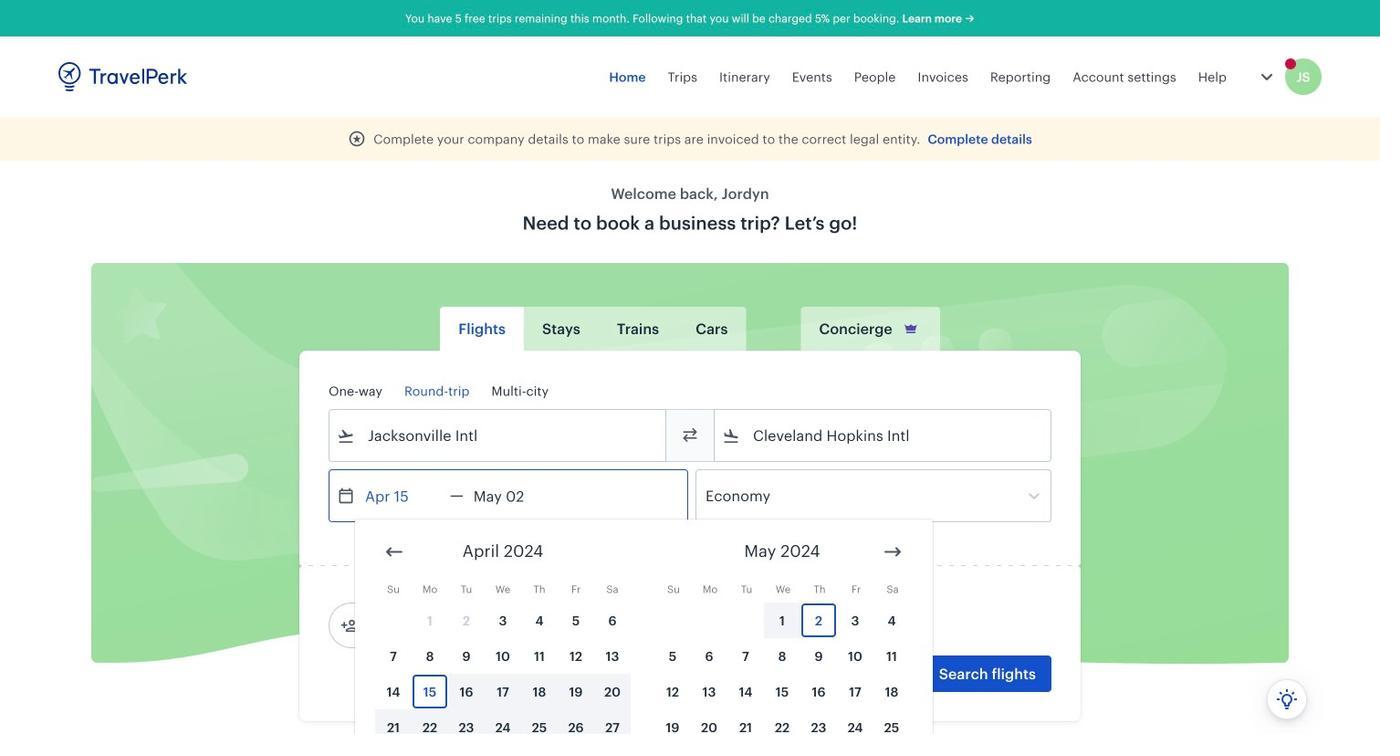 Task type: locate. For each thing, give the bounding box(es) containing it.
To search field
[[740, 421, 1027, 450]]

From search field
[[355, 421, 642, 450]]

calendar application
[[355, 520, 1381, 734]]

Depart text field
[[355, 470, 450, 521]]



Task type: describe. For each thing, give the bounding box(es) containing it.
Add first traveler search field
[[359, 611, 549, 640]]

move forward to switch to the next month. image
[[882, 541, 904, 563]]

Return text field
[[464, 470, 559, 521]]

move backward to switch to the previous month. image
[[383, 541, 405, 563]]



